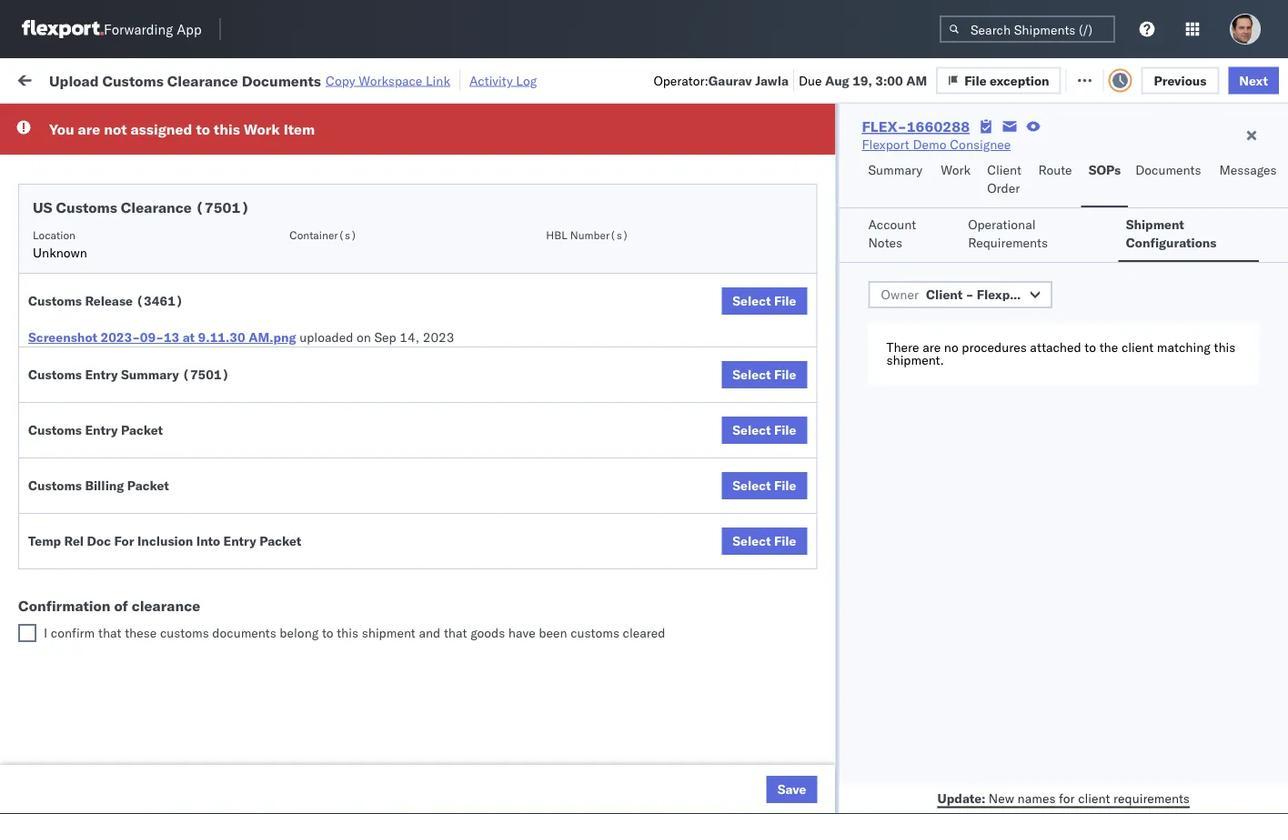 Task type: describe. For each thing, give the bounding box(es) containing it.
3:00 for integration test account - on ag
[[293, 262, 321, 278]]

1 vertical spatial work
[[244, 120, 280, 138]]

1 1:44 pm est, mar 3, 2023 from the top
[[293, 742, 451, 758]]

temp
[[28, 533, 61, 549]]

update:
[[938, 791, 986, 806]]

select for customs entry summary (7501)
[[733, 367, 771, 383]]

2 c/o from the top
[[978, 782, 1000, 798]]

select file for customs release (3461)
[[733, 293, 797, 309]]

inclusion
[[137, 533, 193, 549]]

clearance for upload customs clearance documents
[[141, 252, 199, 268]]

container
[[1121, 142, 1170, 155]]

2:59 for 2:59 am est, mar 3, 2023
[[293, 622, 321, 638]]

flex-1660288 link
[[862, 117, 970, 136]]

3 resize handle column header from the left
[[526, 141, 548, 815]]

rel
[[64, 533, 84, 549]]

3, for air
[[405, 742, 417, 758]]

1 2001714 from the top
[[1044, 182, 1099, 198]]

est, for schedule delivery appointment link for 10:30
[[355, 342, 382, 358]]

account notes
[[869, 217, 917, 251]]

1 vertical spatial flexport
[[675, 542, 723, 558]]

los for "schedule pickup from los angeles international airport" "link"
[[172, 172, 192, 188]]

2 vertical spatial international
[[878, 782, 952, 798]]

2 b.v from the top
[[955, 782, 975, 798]]

(7501) for us customs clearance (7501)
[[196, 198, 250, 217]]

2 vertical spatial flexport demo consignee
[[675, 582, 825, 598]]

order
[[988, 180, 1021, 196]]

workitem button
[[11, 145, 264, 163]]

1 horizontal spatial to
[[322, 625, 334, 641]]

customs up confirm delivery
[[28, 422, 82, 438]]

route button
[[1032, 154, 1082, 208]]

flex
[[976, 149, 996, 162]]

upload customs clearance documents button
[[42, 251, 259, 289]]

customs down screenshot in the left top of the page
[[28, 367, 82, 383]]

from for first schedule pickup from los angeles, ca link from the bottom
[[142, 612, 168, 628]]

temp rel doc for inclusion into entry packet
[[28, 533, 302, 549]]

0749279
[[1240, 782, 1289, 798]]

2 flex-2001714 from the top
[[1005, 222, 1099, 238]]

1 vertical spatial international
[[878, 742, 952, 758]]

confirm pickup from los angeles, ca for bookings
[[42, 372, 238, 406]]

save button
[[767, 776, 818, 804]]

llc
[[886, 142, 908, 157]]

14,
[[400, 330, 420, 345]]

1 vertical spatial demo
[[726, 542, 760, 558]]

from for "schedule pickup from los angeles international airport" "link"
[[142, 172, 168, 188]]

select for temp rel doc for inclusion into entry packet
[[733, 533, 771, 549]]

2 vertical spatial 3,
[[405, 782, 417, 798]]

uploaded
[[300, 330, 353, 345]]

owner button
[[869, 281, 1053, 309]]

1 vertical spatial at
[[183, 330, 195, 345]]

schedule pickup from los angeles, ca button for flexport demo consignee
[[42, 571, 259, 609]]

1911408
[[1044, 382, 1099, 398]]

import work
[[153, 71, 229, 86]]

3 schedule pickup from los angeles, ca button from the top
[[42, 611, 259, 649]]

1 digital from the top
[[1001, 182, 1038, 198]]

nyku9743990
[[1121, 141, 1211, 157]]

2 vertical spatial packet
[[260, 533, 302, 549]]

documents for upload customs clearance documents copy workspace link
[[242, 71, 321, 89]]

2 vertical spatial mar
[[377, 782, 402, 798]]

1 vertical spatial summary
[[121, 367, 179, 383]]

feb for confirm delivery link
[[378, 462, 401, 478]]

1988285
[[1044, 142, 1099, 157]]

los for 2nd schedule pickup from los angeles, ca link from the bottom
[[172, 572, 192, 588]]

2 integration test account - western digital from the top
[[794, 222, 1038, 238]]

Search Work text field
[[677, 65, 876, 92]]

2 1:44 pm est, mar 3, 2023 from the top
[[293, 782, 451, 798]]

flex-1660288
[[862, 117, 970, 136]]

file for temp rel doc for inclusion into entry packet
[[775, 533, 797, 549]]

schedule delivery appointment for 1:44 pm est, mar 3, 2023
[[42, 741, 224, 757]]

10:30 pm est, feb 21, 2023
[[293, 342, 465, 358]]

of inside button
[[121, 501, 132, 517]]

procedures
[[962, 340, 1027, 355]]

am for 2:59 am est, feb 28, 2023
[[324, 542, 345, 558]]

from for third schedule pickup from los angeles, ca link from the bottom
[[142, 532, 168, 548]]

pickup for "schedule pickup from los angeles international airport" "link"
[[99, 172, 138, 188]]

feb for upload customs clearance documents link
[[377, 262, 400, 278]]

2 schedule pickup from los angeles, ca link from the top
[[42, 531, 259, 568]]

1660288
[[907, 117, 970, 136]]

am for 3:00 am est, feb 25, 2023
[[324, 462, 345, 478]]

20,
[[403, 262, 423, 278]]

upload proof of delivery link
[[42, 500, 182, 518]]

file for customs release (3461)
[[775, 293, 797, 309]]

customs up screenshot in the left top of the page
[[28, 293, 82, 309]]

2 digital from the top
[[1001, 222, 1038, 238]]

account inside button
[[869, 217, 917, 233]]

28,
[[404, 542, 424, 558]]

10:30
[[293, 342, 329, 358]]

ca for first schedule pickup from los angeles, ca link from the bottom
[[42, 630, 59, 646]]

client name
[[675, 149, 737, 162]]

ocean for otter products - test account
[[557, 142, 594, 157]]

1 horizontal spatial on
[[453, 71, 467, 86]]

2 vertical spatial demo
[[726, 582, 760, 598]]

customs inside upload customs clearance documents
[[87, 252, 138, 268]]

2 3:30 from the top
[[293, 222, 321, 238]]

3 schedule pickup from los angeles, ca link from the top
[[42, 571, 259, 608]]

shipment
[[362, 625, 416, 641]]

am.png
[[249, 330, 296, 345]]

customs up location
[[56, 198, 117, 217]]

item
[[284, 120, 315, 138]]

ocean for honeywell - test account
[[557, 342, 594, 358]]

Search Shipments (/) text field
[[940, 15, 1116, 43]]

release
[[85, 293, 133, 309]]

matching
[[1158, 340, 1211, 355]]

hbl
[[546, 228, 568, 242]]

1 that from the left
[[98, 625, 122, 641]]

9 resize handle column header from the left
[[1256, 141, 1278, 815]]

select file button for temp rel doc for inclusion into entry packet
[[722, 528, 808, 555]]

2 that from the left
[[444, 625, 467, 641]]

1 vertical spatial of
[[114, 597, 128, 615]]

previous button
[[1142, 67, 1220, 94]]

risk
[[384, 71, 405, 86]]

goods
[[471, 625, 505, 641]]

airport inside the "schedule pickup from amsterdam airport schiphol, haarlemmermeer, netherlands"
[[42, 791, 82, 806]]

products
[[709, 142, 760, 157]]

1 karl from the top
[[794, 742, 817, 758]]

snoozed : no
[[377, 113, 441, 127]]

netherlands
[[42, 809, 113, 815]]

delivery inside button
[[136, 501, 182, 517]]

and
[[419, 625, 441, 641]]

location unknown
[[33, 228, 87, 261]]

air for documents
[[557, 262, 574, 278]]

upload customs clearance documents
[[42, 252, 199, 286]]

customs down confirm delivery
[[28, 478, 82, 494]]

schedule for 4th schedule pickup from los angeles, ca link from the bottom
[[42, 292, 96, 308]]

by:
[[66, 112, 83, 127]]

flex- for schedule delivery appointment button for 2:59 am est, feb 17, 2023
[[1005, 142, 1044, 157]]

link
[[426, 72, 451, 88]]

packet for customs billing packet
[[127, 478, 169, 494]]

ocean for bookings test consignee
[[557, 462, 594, 478]]

international inside the schedule pickup from los angeles international airport
[[42, 190, 116, 206]]

not
[[104, 120, 127, 138]]

otter products - test account
[[675, 142, 850, 157]]

0 vertical spatial upload
[[49, 71, 99, 89]]

customs billing packet
[[28, 478, 169, 494]]

track
[[471, 71, 500, 86]]

schedule delivery appointment link for 1:44
[[42, 740, 224, 759]]

2 vertical spatial 17,
[[403, 222, 423, 238]]

resize handle column header for the 'consignee' button
[[945, 141, 967, 815]]

confirm pickup from los angeles, ca button for honeywell - test account
[[42, 411, 259, 449]]

2 schedule pickup from los angeles, ca from the top
[[42, 532, 245, 566]]

flexport demo consignee link
[[862, 136, 1012, 154]]

2:59 am est, feb 28, 2023
[[293, 542, 459, 558]]

location
[[33, 228, 76, 242]]

container numbers
[[1121, 142, 1170, 170]]

upload for proof
[[42, 501, 83, 517]]

actions
[[1234, 149, 1272, 162]]

client order button
[[980, 154, 1032, 208]]

2 2001714 from the top
[[1044, 222, 1099, 238]]

2 schedule delivery appointment button from the top
[[42, 220, 224, 240]]

angeles, for 4th schedule pickup from los angeles, ca link from the bottom
[[195, 292, 245, 308]]

resize handle column header for flex id button
[[1090, 141, 1112, 815]]

snooze
[[493, 149, 529, 162]]

for for names
[[1060, 791, 1075, 806]]

1977428 for schedule delivery appointment
[[1044, 342, 1099, 358]]

select file for customs entry packet
[[733, 422, 797, 438]]

1 schedule pickup from los angeles, ca link from the top
[[42, 291, 259, 327]]

2 3:30 pm est, feb 17, 2023 from the top
[[293, 222, 458, 238]]

ca for confirm pickup from los angeles, ca link related to honeywell
[[42, 430, 59, 446]]

am up flex-1660288 link
[[907, 72, 928, 88]]

progress
[[284, 113, 329, 127]]

1 1:44 from the top
[[293, 742, 321, 758]]

est, for confirm delivery link
[[348, 462, 375, 478]]

schedule pickup from los angeles international airport
[[42, 172, 241, 206]]

assigned
[[131, 120, 192, 138]]

select file for customs entry summary (7501)
[[733, 367, 797, 383]]

client for client order
[[988, 162, 1022, 178]]

owner
[[882, 287, 919, 303]]

2150210
[[1044, 262, 1099, 278]]

schedule for 2:59's schedule delivery appointment link
[[42, 141, 96, 157]]

flex-2097290
[[1005, 782, 1099, 798]]

12:00 pm est, feb 25, 2023
[[293, 502, 465, 518]]

09-
[[140, 330, 164, 345]]

1 b.v from the top
[[955, 742, 975, 758]]

confirm pickup from los angeles, ca button for bookings test consignee
[[42, 371, 259, 409]]

select for customs billing packet
[[733, 478, 771, 494]]

select file for temp rel doc for inclusion into entry packet
[[733, 533, 797, 549]]

4 ocean from the top
[[557, 622, 594, 638]]

: for snoozed
[[419, 113, 422, 127]]

mbl/maw
[[1240, 149, 1289, 162]]

due aug 19, 3:00 am
[[799, 72, 928, 88]]

3:00 am est, feb 25, 2023
[[293, 462, 459, 478]]

workspace
[[359, 72, 423, 88]]

0 horizontal spatial this
[[214, 120, 240, 138]]

1 customs from the left
[[160, 625, 209, 641]]

workitem
[[20, 149, 68, 162]]

upload customs clearance documents copy workspace link
[[49, 71, 451, 89]]

documents for upload customs clearance documents
[[42, 270, 108, 286]]

2 air from the top
[[557, 222, 574, 238]]

2 horizontal spatial work
[[941, 162, 971, 178]]

file for customs entry summary (7501)
[[775, 367, 797, 383]]

1 integration test account - western digital from the top
[[794, 182, 1038, 198]]

schedule delivery appointment button for 10:30 pm est, feb 21, 2023
[[42, 340, 224, 360]]

screenshot 2023-09-13 at 9.11.30 am.png link
[[28, 329, 296, 347]]

are for you
[[78, 120, 100, 138]]

delivery down us customs clearance (7501)
[[99, 221, 146, 237]]

forwarding app
[[104, 20, 202, 38]]

confirm for the confirm delivery button
[[42, 461, 88, 477]]

flex id button
[[967, 145, 1094, 163]]

billing
[[85, 478, 124, 494]]

2 appointment from the top
[[149, 221, 224, 237]]

1 bleckmann from the top
[[1003, 742, 1068, 758]]

1977428 for schedule pickup from los angeles, ca
[[1044, 302, 1099, 318]]

from for confirm pickup from los angeles, ca link related to honeywell
[[134, 412, 161, 428]]

batch action button
[[1159, 65, 1278, 92]]

est, for upload proof of delivery link
[[355, 502, 382, 518]]

17, for schedule delivery appointment
[[404, 142, 424, 157]]

work,
[[191, 113, 220, 127]]

2 karl lagerfeld international b.v c/o bleckmann from the top
[[794, 782, 1068, 798]]

from for 4th schedule pickup from los angeles, ca link from the bottom
[[142, 292, 168, 308]]

app
[[177, 20, 202, 38]]

you
[[49, 120, 74, 138]]

1 lagerfeld from the top
[[820, 742, 875, 758]]

select file for customs billing packet
[[733, 478, 797, 494]]

appointment for 1:44 pm est, mar 3, 2023
[[149, 741, 224, 757]]

schedule delivery appointment link for 2:59
[[42, 140, 224, 158]]

doc
[[87, 533, 111, 549]]

1 western from the top
[[950, 182, 998, 198]]

2 lagerfeld from the top
[[820, 782, 875, 798]]

feb left the 28,
[[378, 542, 401, 558]]

proof
[[87, 501, 117, 517]]

are for there
[[923, 340, 941, 355]]

pickup for schedule pickup from amsterdam airport schiphol, haarlemmermeer, netherlands link
[[99, 772, 138, 788]]

4 schedule pickup from los angeles, ca link from the top
[[42, 611, 259, 648]]

schedule pickup from los angeles, ca button for honeywell - test account
[[42, 291, 259, 329]]



Task type: locate. For each thing, give the bounding box(es) containing it.
schedule delivery appointment button for 2:59 am est, feb 17, 2023
[[42, 140, 224, 160]]

5 resize handle column header from the left
[[763, 141, 785, 815]]

est,
[[348, 142, 375, 157], [347, 182, 374, 198], [347, 222, 374, 238], [347, 262, 374, 278], [355, 342, 382, 358], [348, 462, 375, 478], [355, 502, 382, 518], [348, 542, 375, 558], [348, 622, 375, 638], [347, 742, 374, 758], [347, 782, 374, 798]]

2 : from the left
[[419, 113, 422, 127]]

schedule
[[42, 141, 96, 157], [42, 172, 96, 188], [42, 221, 96, 237], [42, 292, 96, 308], [42, 341, 96, 357], [42, 532, 96, 548], [42, 572, 96, 588], [42, 612, 96, 628], [42, 741, 96, 757], [42, 772, 96, 788]]

2 resize handle column header from the left
[[462, 141, 484, 815]]

1 vertical spatial this
[[1215, 340, 1236, 355]]

3, for ocean fcl
[[406, 622, 418, 638]]

requirements
[[1114, 791, 1190, 806]]

0 vertical spatial airport
[[119, 190, 159, 206]]

lcl
[[598, 142, 620, 157], [598, 342, 620, 358]]

0 horizontal spatial customs
[[160, 625, 209, 641]]

los inside the schedule pickup from los angeles international airport
[[172, 172, 192, 188]]

0 vertical spatial lcl
[[598, 142, 620, 157]]

karl
[[794, 742, 817, 758], [794, 782, 817, 798]]

2 western from the top
[[950, 222, 998, 238]]

entry down 2023-
[[85, 367, 118, 383]]

est, for upload customs clearance documents link
[[347, 262, 374, 278]]

schedule pickup from los angeles, ca for 3rd schedule pickup from los angeles, ca button from the top
[[42, 612, 245, 646]]

entry up confirm delivery
[[85, 422, 118, 438]]

select for customs release (3461)
[[733, 293, 771, 309]]

ocean fcl for 2:59 am est, mar 3, 2023
[[557, 622, 621, 638]]

schedule pickup from los angeles, ca for schedule pickup from los angeles, ca button corresponding to flexport demo consignee
[[42, 572, 245, 606]]

1 vertical spatial 3:00
[[293, 262, 321, 278]]

1 select from the top
[[733, 293, 771, 309]]

pickup right confirm
[[99, 612, 138, 628]]

1 vertical spatial confirm
[[42, 412, 88, 428]]

confirm pickup from los angeles, ca button down customs entry summary (7501)
[[42, 411, 259, 449]]

flex-2097290 button
[[976, 778, 1103, 803], [976, 778, 1103, 803]]

feb down snoozed
[[378, 142, 401, 157]]

0 vertical spatial 3:30 pm est, feb 17, 2023
[[293, 182, 458, 198]]

(7501) down angeles
[[196, 198, 250, 217]]

packet down 12:00
[[260, 533, 302, 549]]

0 vertical spatial on
[[453, 71, 467, 86]]

0 horizontal spatial :
[[130, 113, 134, 127]]

1 vertical spatial client
[[1079, 791, 1111, 806]]

documents button
[[1129, 154, 1213, 208]]

1 schedule pickup from los angeles, ca from the top
[[42, 292, 245, 326]]

feb left the '20,'
[[377, 262, 400, 278]]

ocean lcl for otter
[[557, 142, 620, 157]]

1 vertical spatial 3:30
[[293, 222, 321, 238]]

confirm for confirm pickup from los angeles, ca button corresponding to honeywell - test account
[[42, 412, 88, 428]]

2 vertical spatial upload
[[42, 501, 83, 517]]

8 schedule from the top
[[42, 612, 96, 628]]

2 vertical spatial clearance
[[141, 252, 199, 268]]

from inside the schedule pickup from los angeles international airport
[[142, 172, 168, 188]]

flexport
[[862, 137, 910, 152], [675, 542, 723, 558], [675, 582, 723, 598]]

upload up rel
[[42, 501, 83, 517]]

am down 12:00
[[324, 542, 345, 558]]

clearance inside upload customs clearance documents
[[141, 252, 199, 268]]

0 vertical spatial maeu1234567
[[1121, 301, 1213, 317]]

sops
[[1089, 162, 1122, 178]]

schedule delivery appointment button up the "schedule pickup from amsterdam airport schiphol, haarlemmermeer, netherlands"
[[42, 740, 224, 761]]

8 resize handle column header from the left
[[1209, 141, 1231, 815]]

documents
[[212, 625, 276, 641]]

0 vertical spatial 3:30
[[293, 182, 321, 198]]

1 resize handle column header from the left
[[260, 141, 282, 815]]

pickup for first schedule pickup from los angeles, ca link from the bottom
[[99, 612, 138, 628]]

documents inside upload customs clearance documents
[[42, 270, 108, 286]]

est, for schedule delivery appointment link associated with 1:44
[[347, 742, 374, 758]]

1 karl lagerfeld international b.v c/o bleckmann from the top
[[794, 742, 1068, 758]]

1 horizontal spatial at
[[369, 71, 380, 86]]

4 select file button from the top
[[722, 472, 808, 500]]

digital down "order"
[[1001, 222, 1038, 238]]

flex-1977428 for schedule pickup from los angeles, ca
[[1005, 302, 1099, 318]]

angeles, for third schedule pickup from los angeles, ca link from the bottom
[[195, 532, 245, 548]]

2 1977428 from the top
[[1044, 342, 1099, 358]]

flex- for schedule pickup from los angeles international airport button
[[1005, 182, 1044, 198]]

2 ocean fcl from the top
[[557, 622, 621, 638]]

17, up the '20,'
[[403, 222, 423, 238]]

flexport. image
[[22, 20, 104, 38]]

schedule inside the schedule pickup from los angeles international airport
[[42, 172, 96, 188]]

0 vertical spatial demo
[[913, 137, 947, 152]]

0 vertical spatial 17,
[[404, 142, 424, 157]]

ca for 4th schedule pickup from los angeles, ca link from the bottom
[[42, 310, 59, 326]]

3 ca from the top
[[42, 430, 59, 446]]

25, for 3:00 am est, feb 25, 2023
[[404, 462, 424, 478]]

: right not
[[130, 113, 134, 127]]

2 schedule from the top
[[42, 172, 96, 188]]

0 vertical spatial flex-2001714
[[1005, 182, 1099, 198]]

0 horizontal spatial are
[[78, 120, 100, 138]]

1 flex-2001714 from the top
[[1005, 182, 1099, 198]]

2023-
[[101, 330, 140, 345]]

lagerfeld
[[820, 742, 875, 758], [820, 782, 875, 798]]

flex- for 10:30 pm est, feb 21, 2023's schedule delivery appointment button
[[1005, 342, 1044, 358]]

packet down customs entry summary (7501)
[[121, 422, 163, 438]]

airport inside the schedule pickup from los angeles international airport
[[119, 190, 159, 206]]

0 vertical spatial flexport
[[862, 137, 910, 152]]

4 air from the top
[[557, 502, 574, 518]]

delivery for 2:59 am est, feb 17, 2023
[[99, 141, 146, 157]]

3 select file from the top
[[733, 422, 797, 438]]

otter left name
[[675, 142, 705, 157]]

1 vertical spatial flex-2001714
[[1005, 222, 1099, 238]]

file
[[979, 71, 1001, 86], [965, 72, 987, 88], [775, 293, 797, 309], [775, 367, 797, 383], [775, 422, 797, 438], [775, 478, 797, 494], [775, 533, 797, 549]]

work left the item
[[244, 120, 280, 138]]

confirm
[[51, 625, 95, 641]]

0 vertical spatial karl
[[794, 742, 817, 758]]

schedule for second schedule delivery appointment link from the top
[[42, 221, 96, 237]]

demo
[[913, 137, 947, 152], [726, 542, 760, 558], [726, 582, 760, 598]]

from for 2nd schedule pickup from los angeles, ca link from the bottom
[[142, 572, 168, 588]]

documents down 'unknown'
[[42, 270, 108, 286]]

upload inside upload customs clearance documents
[[42, 252, 83, 268]]

2 ca from the top
[[42, 390, 59, 406]]

air for los
[[557, 182, 574, 198]]

schedule delivery appointment down not
[[42, 141, 224, 157]]

0 horizontal spatial client
[[1079, 791, 1111, 806]]

entry right into
[[224, 533, 256, 549]]

schedule pickup from amsterdam airport schiphol, haarlemmermeer, netherlands link
[[42, 771, 259, 815]]

0 vertical spatial entry
[[85, 367, 118, 383]]

mode
[[557, 149, 585, 162]]

of right proof
[[121, 501, 132, 517]]

are left 'no'
[[923, 340, 941, 355]]

mar for schedule delivery appointment
[[377, 742, 402, 758]]

3 confirm from the top
[[42, 461, 88, 477]]

1 vertical spatial confirm pickup from los angeles, ca
[[42, 412, 238, 446]]

0 vertical spatial mar
[[378, 622, 403, 638]]

select file button for customs entry packet
[[722, 417, 808, 444]]

1 vertical spatial western
[[950, 222, 998, 238]]

est, for "schedule pickup from los angeles international airport" "link"
[[347, 182, 374, 198]]

schedule pickup from los angeles, ca link
[[42, 291, 259, 327], [42, 531, 259, 568], [42, 571, 259, 608], [42, 611, 259, 648]]

from up clearance
[[142, 572, 168, 588]]

3:30 pm est, feb 17, 2023 down 'deadline' button
[[293, 182, 458, 198]]

at right 13 at the top of page
[[183, 330, 195, 345]]

international left new
[[878, 782, 952, 798]]

3 schedule delivery appointment from the top
[[42, 341, 224, 357]]

otter for otter products, llc
[[794, 142, 824, 157]]

delivery down not
[[99, 141, 146, 157]]

ca down the confirmation
[[42, 630, 59, 646]]

schiphol,
[[85, 791, 140, 806]]

operational requirements button
[[961, 208, 1108, 262]]

screenshot 2023-09-13 at 9.11.30 am.png uploaded on sep 14, 2023
[[28, 330, 455, 345]]

0 vertical spatial packet
[[121, 422, 163, 438]]

delivery up the "schedule pickup from amsterdam airport schiphol, haarlemmermeer, netherlands"
[[99, 741, 146, 757]]

3:00 for bookings test consignee
[[293, 462, 321, 478]]

1 vertical spatial 1:44 pm est, mar 3, 2023
[[293, 782, 451, 798]]

0 vertical spatial 3:00
[[876, 72, 904, 88]]

flex-1977428 up the flex-1911408
[[1005, 342, 1099, 358]]

0 horizontal spatial at
[[183, 330, 195, 345]]

0 vertical spatial confirm pickup from los angeles, ca button
[[42, 371, 259, 409]]

upload inside button
[[42, 501, 83, 517]]

2 horizontal spatial to
[[1085, 340, 1097, 355]]

clearance for us customs clearance (7501)
[[121, 198, 192, 217]]

2:59 right documents
[[293, 622, 321, 638]]

7 schedule from the top
[[42, 572, 96, 588]]

2 select file button from the top
[[722, 361, 808, 389]]

confirm inside confirm delivery link
[[42, 461, 88, 477]]

entry for summary
[[85, 367, 118, 383]]

ocean lcl for honeywell
[[557, 342, 620, 358]]

schedule pickup from los angeles, ca for schedule pickup from los angeles, ca button corresponding to honeywell - test account
[[42, 292, 245, 326]]

2 vertical spatial to
[[322, 625, 334, 641]]

1 vertical spatial fcl
[[598, 622, 621, 638]]

2 otter from the left
[[794, 142, 824, 157]]

5 select file from the top
[[733, 533, 797, 549]]

2 fcl from the top
[[598, 622, 621, 638]]

10 schedule from the top
[[42, 772, 96, 788]]

1 vertical spatial b.v
[[955, 782, 975, 798]]

client
[[675, 149, 705, 162], [988, 162, 1022, 178]]

1 vertical spatial on
[[357, 330, 371, 345]]

2:59 for 2:59 am est, feb 28, 2023
[[293, 542, 321, 558]]

5 air from the top
[[557, 742, 574, 758]]

flxt000
[[1240, 342, 1289, 358]]

2 schedule delivery appointment link from the top
[[42, 220, 224, 238]]

select file button
[[722, 288, 808, 315], [722, 361, 808, 389], [722, 417, 808, 444], [722, 472, 808, 500], [722, 528, 808, 555]]

1 vertical spatial bleckmann
[[1003, 782, 1068, 798]]

configurations
[[1127, 235, 1217, 251]]

from down upload customs clearance documents button
[[142, 292, 168, 308]]

feb left 21,
[[385, 342, 408, 358]]

1 vertical spatial ocean fcl
[[557, 622, 621, 638]]

1 schedule delivery appointment from the top
[[42, 141, 224, 157]]

c/o
[[978, 742, 1000, 758], [978, 782, 1000, 798]]

for left work,
[[173, 113, 188, 127]]

select file button for customs entry summary (7501)
[[722, 361, 808, 389]]

2097290
[[1044, 782, 1099, 798]]

1 vertical spatial mar
[[377, 742, 402, 758]]

1 horizontal spatial client
[[1122, 340, 1154, 355]]

1 vertical spatial 2:59
[[293, 542, 321, 558]]

maeu1234567 up "demu1232567"
[[1121, 341, 1213, 357]]

2 vertical spatial entry
[[224, 533, 256, 549]]

confirm pickup from los angeles, ca button
[[42, 371, 259, 409], [42, 411, 259, 449]]

1 vertical spatial 1977428
[[1044, 342, 1099, 358]]

lcl for otter products - test account
[[598, 142, 620, 157]]

5 select from the top
[[733, 533, 771, 549]]

confirm pickup from los angeles, ca link for bookings
[[42, 371, 259, 407]]

1 vertical spatial upload
[[42, 252, 83, 268]]

upload up by:
[[49, 71, 99, 89]]

3 schedule delivery appointment link from the top
[[42, 340, 224, 358]]

778
[[342, 71, 366, 86]]

1 ocean from the top
[[557, 142, 594, 157]]

status : ready for work, blocked, in progress
[[98, 113, 329, 127]]

international up update:
[[878, 742, 952, 758]]

confirm delivery button
[[42, 460, 138, 480]]

0 vertical spatial 1:44
[[293, 742, 321, 758]]

file for customs entry packet
[[775, 422, 797, 438]]

1 schedule from the top
[[42, 141, 96, 157]]

3 schedule from the top
[[42, 221, 96, 237]]

schedule delivery appointment button up customs entry summary (7501)
[[42, 340, 224, 360]]

resize handle column header for 'deadline' button
[[462, 141, 484, 815]]

ca for third schedule pickup from los angeles, ca link from the bottom
[[42, 550, 59, 566]]

otter left products,
[[794, 142, 824, 157]]

maeu1234567 for schedule delivery appointment
[[1121, 341, 1213, 357]]

upload proof of delivery
[[42, 501, 182, 517]]

1 2:59 from the top
[[293, 142, 321, 157]]

4 schedule delivery appointment button from the top
[[42, 740, 224, 761]]

2 flex-1977428 from the top
[[1005, 342, 1099, 358]]

4 select from the top
[[733, 478, 771, 494]]

b.v up update:
[[955, 742, 975, 758]]

0 vertical spatial b.v
[[955, 742, 975, 758]]

from inside the "schedule pickup from amsterdam airport schiphol, haarlemmermeer, netherlands"
[[142, 772, 168, 788]]

confirm pickup from los angeles, ca
[[42, 372, 238, 406], [42, 412, 238, 446]]

summary inside summary button
[[869, 162, 923, 178]]

schedule for "schedule pickup from los angeles international airport" "link"
[[42, 172, 96, 188]]

attached
[[1031, 340, 1082, 355]]

pickup for confirm pickup from los angeles, ca link related to honeywell
[[92, 412, 131, 428]]

am down progress
[[324, 142, 345, 157]]

0 vertical spatial fcl
[[598, 462, 621, 478]]

25, for 12:00 pm est, feb 25, 2023
[[411, 502, 431, 518]]

ca up confirm delivery
[[42, 430, 59, 446]]

client left requirements
[[1079, 791, 1111, 806]]

1 vertical spatial are
[[923, 340, 941, 355]]

confirm pickup from los angeles, ca down '09-' on the top
[[42, 372, 238, 406]]

schedule for schedule delivery appointment link for 10:30
[[42, 341, 96, 357]]

0 vertical spatial to
[[196, 120, 210, 138]]

select file button for customs billing packet
[[722, 472, 808, 500]]

that down confirmation of clearance on the bottom left
[[98, 625, 122, 641]]

0 horizontal spatial otter
[[675, 142, 705, 157]]

angeles, for confirm pickup from los angeles, ca link related to honeywell
[[188, 412, 238, 428]]

from down customs entry summary (7501)
[[134, 412, 161, 428]]

2:59 down 12:00
[[293, 542, 321, 558]]

2 bleckmann from the top
[[1003, 782, 1068, 798]]

1 ca from the top
[[42, 310, 59, 326]]

mode button
[[548, 145, 648, 163]]

packet up the upload proof of delivery
[[127, 478, 169, 494]]

0 vertical spatial 2:59
[[293, 142, 321, 157]]

angeles, for first schedule pickup from los angeles, ca link from the bottom
[[195, 612, 245, 628]]

los left into
[[172, 532, 192, 548]]

this left in
[[214, 120, 240, 138]]

0 vertical spatial confirm pickup from los angeles, ca link
[[42, 371, 259, 407]]

schedule for schedule pickup from amsterdam airport schiphol, haarlemmermeer, netherlands link
[[42, 772, 96, 788]]

consignee inside button
[[794, 149, 846, 162]]

0 vertical spatial summary
[[869, 162, 923, 178]]

select file button for customs release (3461)
[[722, 288, 808, 315]]

2 confirm from the top
[[42, 412, 88, 428]]

17, down 'deadline' button
[[403, 182, 423, 198]]

0 vertical spatial bleckmann
[[1003, 742, 1068, 758]]

message
[[244, 71, 295, 86]]

0 horizontal spatial client
[[675, 149, 705, 162]]

resize handle column header for 'workitem' button
[[260, 141, 282, 815]]

1 fcl from the top
[[598, 462, 621, 478]]

message (10)
[[244, 71, 327, 86]]

0 vertical spatial lagerfeld
[[820, 742, 875, 758]]

fcl
[[598, 462, 621, 478], [598, 622, 621, 638]]

pickup inside the schedule pickup from los angeles international airport
[[99, 172, 138, 188]]

1 vertical spatial 25,
[[411, 502, 431, 518]]

to left the at right
[[1085, 340, 1097, 355]]

of
[[121, 501, 132, 517], [114, 597, 128, 615]]

for
[[173, 113, 188, 127], [1060, 791, 1075, 806]]

ag
[[854, 262, 871, 278], [972, 262, 990, 278], [854, 502, 871, 518], [972, 502, 990, 518]]

ca up customs entry packet
[[42, 390, 59, 406]]

1 vertical spatial lagerfeld
[[820, 782, 875, 798]]

19,
[[853, 72, 873, 88]]

feb up 3:00 pm est, feb 20, 2023
[[377, 222, 400, 238]]

pickup down upload proof of delivery button
[[99, 532, 138, 548]]

gaurav
[[709, 72, 753, 88]]

2 confirm pickup from los angeles, ca from the top
[[42, 412, 238, 446]]

2 ocean lcl from the top
[[557, 342, 620, 358]]

0 vertical spatial client
[[1122, 340, 1154, 355]]

5 select file button from the top
[[722, 528, 808, 555]]

4 schedule pickup from los angeles, ca from the top
[[42, 612, 245, 646]]

-
[[764, 142, 772, 157], [939, 182, 946, 198], [939, 222, 946, 238], [820, 262, 828, 278], [939, 262, 946, 278], [739, 302, 747, 318], [857, 302, 865, 318], [739, 342, 747, 358], [857, 342, 865, 358], [739, 422, 747, 438], [857, 422, 865, 438], [820, 502, 828, 518], [939, 502, 946, 518]]

copy workspace link button
[[326, 72, 451, 88]]

at left risk
[[369, 71, 380, 86]]

2 select file from the top
[[733, 367, 797, 383]]

are left not
[[78, 120, 100, 138]]

0 horizontal spatial documents
[[42, 270, 108, 286]]

clearance up (3461)
[[141, 252, 199, 268]]

for for ready
[[173, 113, 188, 127]]

pickup down 'workitem' button
[[99, 172, 138, 188]]

2 vertical spatial 2:59
[[293, 622, 321, 638]]

9 schedule from the top
[[42, 741, 96, 757]]

mbltest
[[1240, 142, 1289, 157]]

b.v
[[955, 742, 975, 758], [955, 782, 975, 798]]

1 horizontal spatial :
[[419, 113, 422, 127]]

los for confirm pickup from los angeles, ca link for bookings
[[164, 372, 185, 388]]

activity log
[[470, 72, 537, 88]]

work
[[52, 66, 99, 91]]

: for status
[[130, 113, 134, 127]]

3 schedule pickup from los angeles, ca from the top
[[42, 572, 245, 606]]

3 select from the top
[[733, 422, 771, 438]]

17, for schedule pickup from los angeles international airport
[[403, 182, 423, 198]]

flex-2001714
[[1005, 182, 1099, 198], [1005, 222, 1099, 238]]

packet for customs entry packet
[[121, 422, 163, 438]]

1 vertical spatial flex-1977428
[[1005, 342, 1099, 358]]

1 lcl from the top
[[598, 142, 620, 157]]

2 vertical spatial flexport
[[675, 582, 723, 598]]

packet
[[121, 422, 163, 438], [127, 478, 169, 494], [260, 533, 302, 549]]

documents inside button
[[1136, 162, 1202, 178]]

0 vertical spatial flexport demo consignee
[[862, 137, 1012, 152]]

next button
[[1229, 67, 1280, 94]]

due
[[799, 72, 822, 88]]

clearance for upload customs clearance documents copy workspace link
[[167, 71, 238, 89]]

schedule delivery appointment up customs entry summary (7501)
[[42, 341, 224, 357]]

cleared
[[623, 625, 666, 641]]

ocean lcl
[[557, 142, 620, 157], [557, 342, 620, 358]]

integration test account - western digital down llc
[[794, 182, 1038, 198]]

flex-2001714 up flex-2150210
[[1005, 222, 1099, 238]]

schedule for first schedule pickup from los angeles, ca link from the bottom
[[42, 612, 96, 628]]

schedule pickup from los angeles international airport link
[[42, 171, 259, 207]]

1 vertical spatial clearance
[[121, 198, 192, 217]]

feb up 12:00 pm est, feb 25, 2023
[[378, 462, 401, 478]]

7 resize handle column header from the left
[[1090, 141, 1112, 815]]

digital down the id at the right of the page
[[1001, 182, 1038, 198]]

1 confirm pickup from los angeles, ca from the top
[[42, 372, 238, 406]]

ca for 2nd schedule pickup from los angeles, ca link from the bottom
[[42, 590, 59, 606]]

documents up in
[[242, 71, 321, 89]]

2:59 down the item
[[293, 142, 321, 157]]

confirmation
[[18, 597, 111, 615]]

confirm pickup from los angeles, ca for honeywell
[[42, 412, 238, 446]]

0 horizontal spatial to
[[196, 120, 210, 138]]

1 confirm pickup from los angeles, ca link from the top
[[42, 371, 259, 407]]

update: new names for client requirements
[[938, 791, 1190, 806]]

consignee
[[950, 137, 1012, 152], [794, 149, 846, 162], [759, 382, 821, 398], [878, 382, 939, 398], [759, 462, 821, 478], [878, 462, 939, 478], [763, 542, 825, 558], [878, 542, 939, 558], [763, 582, 825, 598], [878, 582, 939, 598], [878, 622, 939, 638], [878, 662, 939, 678], [878, 702, 939, 718]]

1 vertical spatial flexport demo consignee
[[675, 542, 825, 558]]

: left no on the left of the page
[[419, 113, 422, 127]]

delivery up temp rel doc for inclusion into entry packet
[[136, 501, 182, 517]]

screenshot
[[28, 330, 97, 345]]

confirm up confirm delivery
[[42, 412, 88, 428]]

confirm for confirm pickup from los angeles, ca button corresponding to bookings test consignee
[[42, 372, 88, 388]]

to right belong
[[322, 625, 334, 641]]

1 1977428 from the top
[[1044, 302, 1099, 318]]

5 ca from the top
[[42, 590, 59, 606]]

los for confirm pickup from los angeles, ca link related to honeywell
[[164, 412, 185, 428]]

there are no procedures attached to the client
[[887, 340, 1154, 355]]

1 ocean lcl from the top
[[557, 142, 620, 157]]

container numbers button
[[1112, 137, 1212, 170]]

this left flxt000
[[1215, 340, 1236, 355]]

1 c/o from the top
[[978, 742, 1000, 758]]

schedule delivery appointment for 2:59 am est, feb 17, 2023
[[42, 141, 224, 157]]

3 select file button from the top
[[722, 417, 808, 444]]

import work button
[[146, 58, 237, 99]]

file exception button
[[951, 65, 1076, 92], [951, 65, 1076, 92], [937, 67, 1062, 94], [937, 67, 1062, 94]]

3:00 right 19,
[[876, 72, 904, 88]]

pickup inside the "schedule pickup from amsterdam airport schiphol, haarlemmermeer, netherlands"
[[99, 772, 138, 788]]

schedule delivery appointment button down us customs clearance (7501)
[[42, 220, 224, 240]]

(7501) down "9.11.30"
[[182, 367, 230, 383]]

summary down '09-' on the top
[[121, 367, 179, 383]]

schedule delivery appointment link up the "schedule pickup from amsterdam airport schiphol, haarlemmermeer, netherlands"
[[42, 740, 224, 759]]

0 vertical spatial this
[[214, 120, 240, 138]]

matching this shipment.
[[887, 340, 1236, 368]]

schedule pickup from los angeles international airport button
[[42, 171, 259, 209]]

flex-2150210 button
[[976, 257, 1103, 283], [976, 257, 1103, 283]]

0 vertical spatial (7501)
[[196, 198, 250, 217]]

3 appointment from the top
[[149, 341, 224, 357]]

sops button
[[1082, 154, 1129, 208]]

fcl for 3:00 am est, feb 25, 2023
[[598, 462, 621, 478]]

2 customs from the left
[[571, 625, 620, 641]]

1 schedule delivery appointment button from the top
[[42, 140, 224, 160]]

los up clearance
[[172, 572, 192, 588]]

from down '09-' on the top
[[134, 372, 161, 388]]

entry for packet
[[85, 422, 118, 438]]

aug
[[826, 72, 850, 88]]

3 2:59 from the top
[[293, 622, 321, 638]]

2 maeu1234567 from the top
[[1121, 341, 1213, 357]]

customs up the status
[[102, 71, 164, 89]]

17, down 'snoozed : no' in the left of the page
[[404, 142, 424, 157]]

2 vertical spatial schedule pickup from los angeles, ca button
[[42, 611, 259, 649]]

schedule delivery appointment down us customs clearance (7501)
[[42, 221, 224, 237]]

1 vertical spatial for
[[1060, 791, 1075, 806]]

1 select file button from the top
[[722, 288, 808, 315]]

flex-1977428 button
[[976, 297, 1103, 323], [976, 297, 1103, 323], [976, 337, 1103, 363], [976, 337, 1103, 363]]

pickup for 2nd schedule pickup from los angeles, ca link from the bottom
[[99, 572, 138, 588]]

1 maeu1234567 from the top
[[1121, 301, 1213, 317]]

confirm delivery
[[42, 461, 138, 477]]

appointment down us customs clearance (7501)
[[149, 221, 224, 237]]

from right "for"
[[142, 532, 168, 548]]

est, for 2:59's schedule delivery appointment link
[[348, 142, 375, 157]]

1 : from the left
[[130, 113, 134, 127]]

amsterdam
[[172, 772, 238, 788]]

documents down nyku9743990
[[1136, 162, 1202, 178]]

flex-2001714 down route
[[1005, 182, 1099, 198]]

1 otter from the left
[[675, 142, 705, 157]]

2 confirm pickup from los angeles, ca button from the top
[[42, 411, 259, 449]]

lcl for honeywell - test account
[[598, 342, 620, 358]]

from down 'workitem' button
[[142, 172, 168, 188]]

3:00 up 12:00
[[293, 462, 321, 478]]

appointment for 10:30 pm est, feb 21, 2023
[[149, 341, 224, 357]]

0 vertical spatial western
[[950, 182, 998, 198]]

los for 4th schedule pickup from los angeles, ca link from the bottom
[[172, 292, 192, 308]]

2001714 down route
[[1044, 182, 1099, 198]]

entry
[[85, 367, 118, 383], [85, 422, 118, 438], [224, 533, 256, 549]]

1 vertical spatial 3:30 pm est, feb 17, 2023
[[293, 222, 458, 238]]

client up "order"
[[988, 162, 1022, 178]]

bookings test consignee
[[675, 382, 821, 398], [794, 382, 939, 398], [675, 462, 821, 478], [794, 462, 939, 478], [794, 542, 939, 558], [794, 582, 939, 598], [794, 622, 939, 638], [794, 662, 939, 678], [794, 702, 939, 718]]

log
[[516, 72, 537, 88]]

3 air from the top
[[557, 262, 574, 278]]

1 3:30 from the top
[[293, 182, 321, 198]]

schedule inside the "schedule pickup from amsterdam airport schiphol, haarlemmermeer, netherlands"
[[42, 772, 96, 788]]

2 vertical spatial this
[[337, 625, 359, 641]]

shipment.
[[887, 352, 945, 368]]

from
[[142, 172, 168, 188], [142, 292, 168, 308], [134, 372, 161, 388], [134, 412, 161, 428], [142, 532, 168, 548], [142, 572, 168, 588], [142, 612, 168, 628], [142, 772, 168, 788]]

am right belong
[[324, 622, 345, 638]]

1 3:30 pm est, feb 17, 2023 from the top
[[293, 182, 458, 198]]

1 horizontal spatial otter
[[794, 142, 824, 157]]

1 vertical spatial confirm pickup from los angeles, ca link
[[42, 411, 259, 447]]

None checkbox
[[18, 624, 36, 643]]

2 ocean from the top
[[557, 342, 594, 358]]

upload down location
[[42, 252, 83, 268]]

appointment down you are not assigned to this work item on the left
[[149, 141, 224, 157]]

1 vertical spatial entry
[[85, 422, 118, 438]]

resize handle column header for container numbers button
[[1209, 141, 1231, 815]]

0 vertical spatial of
[[121, 501, 132, 517]]

karl lagerfeld international b.v c/o bleckmann
[[794, 742, 1068, 758], [794, 782, 1068, 798]]

0 vertical spatial 25,
[[404, 462, 424, 478]]

0 vertical spatial 3,
[[406, 622, 418, 638]]

3:30 pm est, feb 17, 2023
[[293, 182, 458, 198], [293, 222, 458, 238]]

flex- for upload customs clearance documents button
[[1005, 262, 1044, 278]]

feb up the 28,
[[385, 502, 408, 518]]

1 vertical spatial lcl
[[598, 342, 620, 358]]

6 ca from the top
[[42, 630, 59, 646]]

1 vertical spatial integration test account - western digital
[[794, 222, 1038, 238]]

this inside matching this shipment.
[[1215, 340, 1236, 355]]

2 schedule delivery appointment from the top
[[42, 221, 224, 237]]

1 vertical spatial schedule pickup from los angeles, ca button
[[42, 571, 259, 609]]

maeu1234567 for schedule pickup from los angeles, ca
[[1121, 301, 1213, 317]]

2 karl from the top
[[794, 782, 817, 798]]

1 horizontal spatial client
[[988, 162, 1022, 178]]

of up the these
[[114, 597, 128, 615]]

0 vertical spatial for
[[173, 113, 188, 127]]

0 vertical spatial are
[[78, 120, 100, 138]]

1 vertical spatial confirm pickup from los angeles, ca button
[[42, 411, 259, 449]]

mar for schedule pickup from los angeles, ca
[[378, 622, 403, 638]]

schedule delivery appointment for 10:30 pm est, feb 21, 2023
[[42, 341, 224, 357]]

resize handle column header
[[260, 141, 282, 815], [462, 141, 484, 815], [526, 141, 548, 815], [644, 141, 666, 815], [763, 141, 785, 815], [945, 141, 967, 815], [1090, 141, 1112, 815], [1209, 141, 1231, 815], [1256, 141, 1278, 815]]

1 horizontal spatial for
[[1060, 791, 1075, 806]]

3:00 pm est, feb 20, 2023
[[293, 262, 458, 278]]

0 horizontal spatial that
[[98, 625, 122, 641]]

187
[[426, 71, 450, 86]]

2 1:44 from the top
[[293, 782, 321, 798]]

honeywell - test account
[[675, 302, 825, 318], [794, 302, 944, 318], [675, 342, 825, 358], [794, 342, 944, 358], [675, 422, 825, 438], [794, 422, 944, 438]]

1 vertical spatial 1:44
[[293, 782, 321, 798]]

3 ocean from the top
[[557, 462, 594, 478]]

ca up screenshot in the left top of the page
[[42, 310, 59, 326]]

operational requirements
[[969, 217, 1049, 251]]

los up 13 at the top of page
[[172, 292, 192, 308]]

0 horizontal spatial work
[[198, 71, 229, 86]]

otter products, llc
[[794, 142, 908, 157]]



Task type: vqa. For each thing, say whether or not it's contained in the screenshot.
FLEX ID button at right top's "Resize Handle" column header
yes



